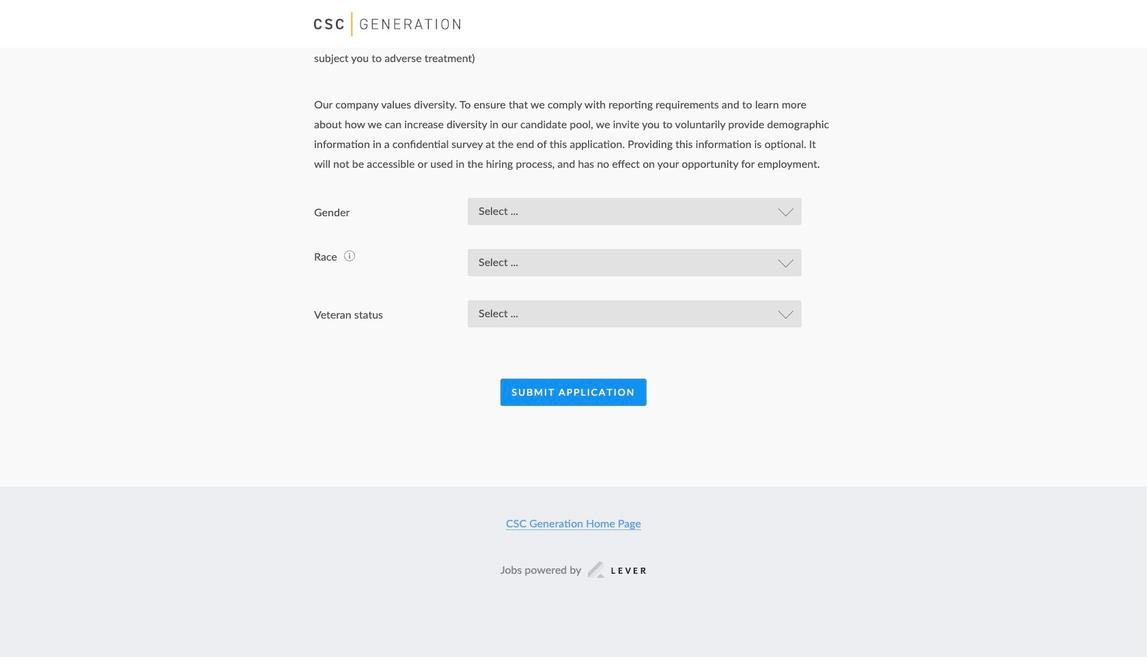 Task type: vqa. For each thing, say whether or not it's contained in the screenshot.
CSC Generation logo
yes



Task type: locate. For each thing, give the bounding box(es) containing it.
csc generation logo image
[[314, 12, 460, 36]]

click to see details about each option. image
[[344, 251, 355, 262]]

lever logo image
[[589, 563, 647, 579]]



